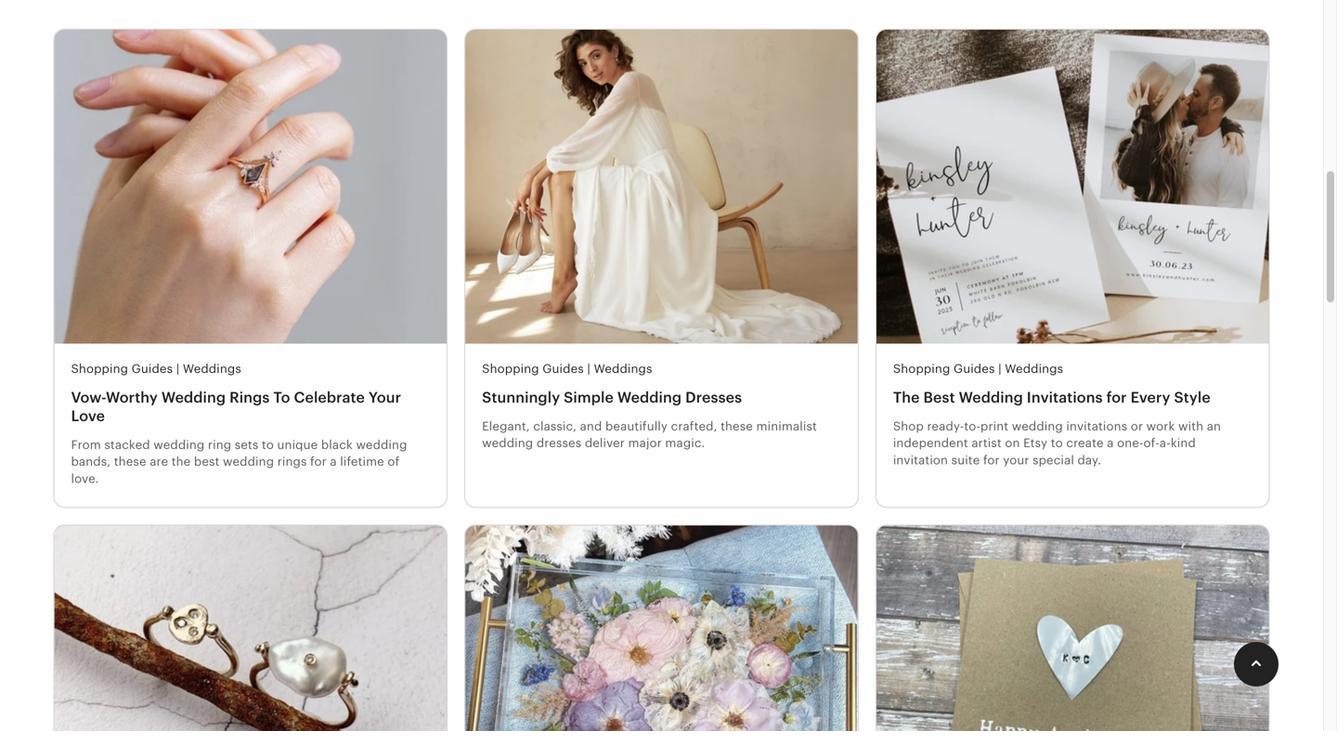 Task type: vqa. For each thing, say whether or not it's contained in the screenshot.
ring
yes



Task type: locate. For each thing, give the bounding box(es) containing it.
day.
[[1078, 454, 1102, 467]]

2 weddings from the left
[[594, 362, 652, 376]]

for down artist
[[983, 454, 1000, 467]]

a
[[1107, 437, 1114, 451], [330, 455, 337, 469]]

to
[[1051, 437, 1063, 451], [262, 438, 274, 452]]

a left one-
[[1107, 437, 1114, 451]]

weddings
[[183, 362, 241, 376], [594, 362, 652, 376], [1005, 362, 1064, 376]]

major
[[628, 437, 662, 451]]

ring
[[208, 438, 231, 452]]

shopping up stunningly at the left of page
[[482, 362, 539, 376]]

2 shopping from the left
[[482, 362, 539, 376]]

stacked
[[104, 438, 150, 452]]

shop ready-to-print wedding invitations or work with an independent artist on etsy to create a one-of-a-kind invitation suite for your special day.
[[893, 420, 1221, 467]]

celebrate
[[294, 390, 365, 406]]

the
[[172, 455, 191, 469]]

to up the special
[[1051, 437, 1063, 451]]

your
[[1003, 454, 1030, 467]]

work
[[1147, 420, 1175, 434]]

every
[[1131, 390, 1171, 406]]

your
[[369, 390, 401, 406]]

wedding for invitations
[[959, 390, 1023, 406]]

2 horizontal spatial guides
[[954, 362, 995, 376]]

beautifully
[[605, 420, 668, 434]]

one-
[[1117, 437, 1144, 451]]

guides for simple
[[543, 362, 584, 376]]

the best wedding invitations for every style link
[[893, 389, 1252, 407]]

bands,
[[71, 455, 111, 469]]

to right sets
[[262, 438, 274, 452]]

create
[[1067, 437, 1104, 451]]

3 guides from the left
[[954, 362, 995, 376]]

for down black
[[310, 455, 327, 469]]

vow-
[[71, 390, 106, 406]]

2 shopping guides from the left
[[482, 362, 584, 376]]

invitations
[[1067, 420, 1128, 434]]

1 horizontal spatial wedding
[[617, 390, 682, 406]]

1 horizontal spatial shopping guides
[[482, 362, 584, 376]]

wedding
[[1012, 420, 1063, 434], [482, 437, 533, 451], [153, 438, 205, 452], [356, 438, 407, 452], [223, 455, 274, 469]]

0 horizontal spatial to
[[262, 438, 274, 452]]

2 horizontal spatial weddings
[[1005, 362, 1064, 376]]

0 horizontal spatial weddings
[[183, 362, 241, 376]]

1 horizontal spatial guides
[[543, 362, 584, 376]]

guides up best
[[954, 362, 995, 376]]

wedding up the beautifully
[[617, 390, 682, 406]]

shopping for vow-
[[71, 362, 128, 376]]

0 horizontal spatial guides
[[132, 362, 173, 376]]

guides
[[132, 362, 173, 376], [543, 362, 584, 376], [954, 362, 995, 376]]

these down dresses
[[721, 420, 753, 434]]

0 horizontal spatial for
[[310, 455, 327, 469]]

2 guides from the left
[[543, 362, 584, 376]]

guides for best
[[954, 362, 995, 376]]

0 vertical spatial these
[[721, 420, 753, 434]]

invitation
[[893, 454, 948, 467]]

shopping guides
[[71, 362, 173, 376], [482, 362, 584, 376], [893, 362, 995, 376]]

style
[[1174, 390, 1211, 406]]

with
[[1179, 420, 1204, 434]]

0 horizontal spatial a
[[330, 455, 337, 469]]

1 vertical spatial a
[[330, 455, 337, 469]]

special
[[1033, 454, 1074, 467]]

unique
[[277, 438, 318, 452]]

elegant, classic, and beautifully crafted, these minimalist wedding dresses deliver major magic.
[[482, 420, 817, 451]]

or
[[1131, 420, 1143, 434]]

2 horizontal spatial shopping
[[893, 362, 950, 376]]

2 wedding from the left
[[617, 390, 682, 406]]

3 wedding from the left
[[959, 390, 1023, 406]]

stunningly simple wedding dresses link
[[482, 389, 841, 407]]

wedding up ring
[[161, 390, 226, 406]]

1 horizontal spatial these
[[721, 420, 753, 434]]

an
[[1207, 420, 1221, 434]]

these down stacked
[[114, 455, 146, 469]]

1 wedding from the left
[[161, 390, 226, 406]]

wedding down the elegant,
[[482, 437, 533, 451]]

weddings up the vow-worthy wedding rings to celebrate your love
[[183, 362, 241, 376]]

to-
[[964, 420, 981, 434]]

2 horizontal spatial shopping guides
[[893, 362, 995, 376]]

invitations
[[1027, 390, 1103, 406]]

wedding inside the vow-worthy wedding rings to celebrate your love
[[161, 390, 226, 406]]

from stacked wedding ring sets to unique black wedding bands, these are the best wedding rings for a lifetime of love.
[[71, 438, 407, 486]]

guides up the worthy
[[132, 362, 173, 376]]

wedding up of
[[356, 438, 407, 452]]

1 guides from the left
[[132, 362, 173, 376]]

0 horizontal spatial shopping
[[71, 362, 128, 376]]

3 shopping from the left
[[893, 362, 950, 376]]

of-
[[1144, 437, 1160, 451]]

0 horizontal spatial wedding
[[161, 390, 226, 406]]

shopping for stunningly
[[482, 362, 539, 376]]

weddings up stunningly simple wedding dresses at the bottom of the page
[[594, 362, 652, 376]]

1 horizontal spatial to
[[1051, 437, 1063, 451]]

these
[[721, 420, 753, 434], [114, 455, 146, 469]]

1 horizontal spatial a
[[1107, 437, 1114, 451]]

0 horizontal spatial shopping guides
[[71, 362, 173, 376]]

magic.
[[665, 437, 705, 451]]

for left every on the bottom
[[1107, 390, 1127, 406]]

on
[[1005, 437, 1020, 451]]

1 weddings from the left
[[183, 362, 241, 376]]

3 weddings from the left
[[1005, 362, 1064, 376]]

shopping guides up the worthy
[[71, 362, 173, 376]]

independent
[[893, 437, 968, 451]]

1 horizontal spatial for
[[983, 454, 1000, 467]]

0 vertical spatial a
[[1107, 437, 1114, 451]]

a down black
[[330, 455, 337, 469]]

wedding
[[161, 390, 226, 406], [617, 390, 682, 406], [959, 390, 1023, 406]]

shopping for the
[[893, 362, 950, 376]]

wedding down sets
[[223, 455, 274, 469]]

classic,
[[533, 420, 577, 434]]

the best wedding invitations for every style
[[893, 390, 1211, 406]]

dresses
[[686, 390, 742, 406]]

to
[[273, 390, 290, 406]]

1 shopping from the left
[[71, 362, 128, 376]]

wedding up etsy
[[1012, 420, 1063, 434]]

love.
[[71, 472, 99, 486]]

shopping guides up best
[[893, 362, 995, 376]]

2 horizontal spatial wedding
[[959, 390, 1023, 406]]

1 horizontal spatial shopping
[[482, 362, 539, 376]]

simple
[[564, 390, 614, 406]]

shopping
[[71, 362, 128, 376], [482, 362, 539, 376], [893, 362, 950, 376]]

best
[[924, 390, 955, 406]]

1 shopping guides from the left
[[71, 362, 173, 376]]

1 vertical spatial these
[[114, 455, 146, 469]]

black
[[321, 438, 353, 452]]

a-
[[1160, 437, 1171, 451]]

rings
[[277, 455, 307, 469]]

weddings up the best wedding invitations for every style
[[1005, 362, 1064, 376]]

0 horizontal spatial these
[[114, 455, 146, 469]]

shopping up vow-
[[71, 362, 128, 376]]

guides up the simple
[[543, 362, 584, 376]]

shopping up the
[[893, 362, 950, 376]]

for
[[1107, 390, 1127, 406], [983, 454, 1000, 467], [310, 455, 327, 469]]

3 shopping guides from the left
[[893, 362, 995, 376]]

1 horizontal spatial weddings
[[594, 362, 652, 376]]

love
[[71, 408, 105, 425]]

wedding up print
[[959, 390, 1023, 406]]

shopping guides up stunningly at the left of page
[[482, 362, 584, 376]]



Task type: describe. For each thing, give the bounding box(es) containing it.
for inside the shop ready-to-print wedding invitations or work with an independent artist on etsy to create a one-of-a-kind invitation suite for your special day.
[[983, 454, 1000, 467]]

rings
[[230, 390, 270, 406]]

crafted,
[[671, 420, 717, 434]]

print
[[981, 420, 1009, 434]]

the
[[893, 390, 920, 406]]

a inside the shop ready-to-print wedding invitations or work with an independent artist on etsy to create a one-of-a-kind invitation suite for your special day.
[[1107, 437, 1114, 451]]

guides for worthy
[[132, 362, 173, 376]]

kind
[[1171, 437, 1196, 451]]

from
[[71, 438, 101, 452]]

shop
[[893, 420, 924, 434]]

of
[[388, 455, 400, 469]]

worthy
[[106, 390, 158, 406]]

shopping guides for best
[[893, 362, 995, 376]]

deliver
[[585, 437, 625, 451]]

for inside from stacked wedding ring sets to unique black wedding bands, these are the best wedding rings for a lifetime of love.
[[310, 455, 327, 469]]

to inside from stacked wedding ring sets to unique black wedding bands, these are the best wedding rings for a lifetime of love.
[[262, 438, 274, 452]]

and
[[580, 420, 602, 434]]

wedding inside elegant, classic, and beautifully crafted, these minimalist wedding dresses deliver major magic.
[[482, 437, 533, 451]]

vow-worthy wedding rings to celebrate your love
[[71, 390, 401, 425]]

stunningly simple wedding dresses
[[482, 390, 742, 406]]

these inside elegant, classic, and beautifully crafted, these minimalist wedding dresses deliver major magic.
[[721, 420, 753, 434]]

shopping guides for worthy
[[71, 362, 173, 376]]

lifetime
[[340, 455, 384, 469]]

elegant,
[[482, 420, 530, 434]]

to inside the shop ready-to-print wedding invitations or work with an independent artist on etsy to create a one-of-a-kind invitation suite for your special day.
[[1051, 437, 1063, 451]]

a inside from stacked wedding ring sets to unique black wedding bands, these are the best wedding rings for a lifetime of love.
[[330, 455, 337, 469]]

suite
[[952, 454, 980, 467]]

ready-
[[927, 420, 964, 434]]

weddings for invitations
[[1005, 362, 1064, 376]]

etsy
[[1024, 437, 1048, 451]]

shopping guides for simple
[[482, 362, 584, 376]]

artist
[[972, 437, 1002, 451]]

best
[[194, 455, 220, 469]]

minimalist
[[756, 420, 817, 434]]

vow-worthy wedding rings to celebrate your love link
[[71, 389, 430, 426]]

wedding inside the shop ready-to-print wedding invitations or work with an independent artist on etsy to create a one-of-a-kind invitation suite for your special day.
[[1012, 420, 1063, 434]]

wedding for dresses
[[617, 390, 682, 406]]

these inside from stacked wedding ring sets to unique black wedding bands, these are the best wedding rings for a lifetime of love.
[[114, 455, 146, 469]]

sets
[[235, 438, 259, 452]]

are
[[150, 455, 168, 469]]

2 horizontal spatial for
[[1107, 390, 1127, 406]]

stunningly
[[482, 390, 560, 406]]

weddings for rings
[[183, 362, 241, 376]]

dresses
[[537, 437, 582, 451]]

wedding for rings
[[161, 390, 226, 406]]

wedding up "the"
[[153, 438, 205, 452]]

weddings for dresses
[[594, 362, 652, 376]]



